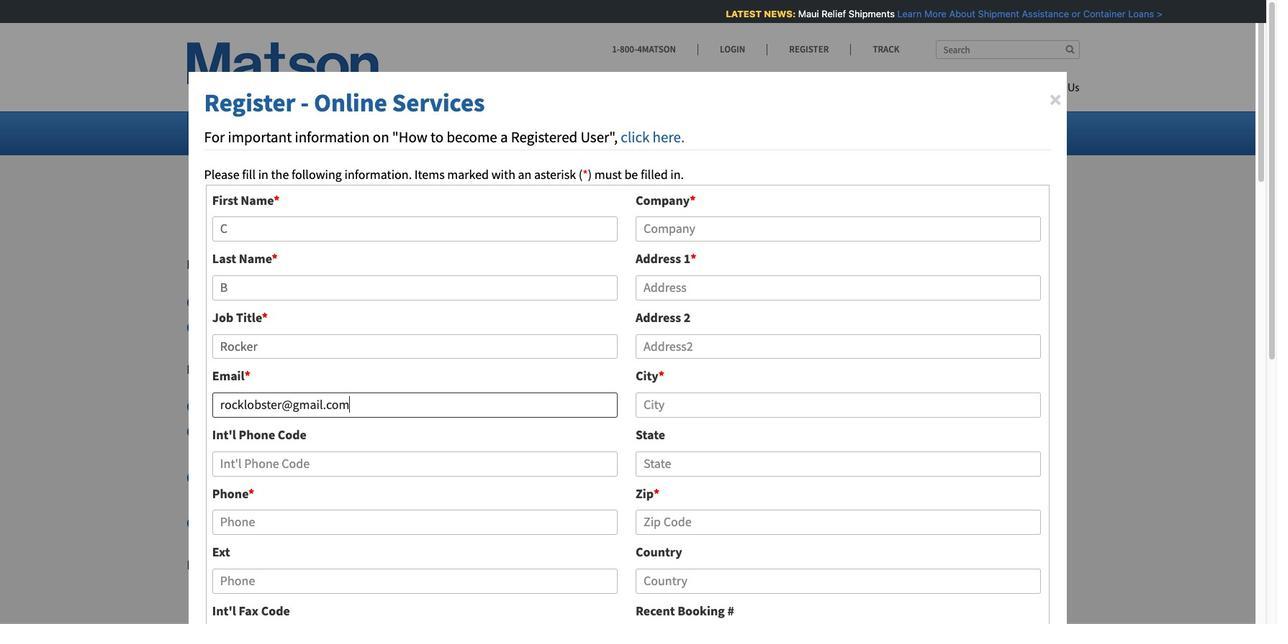 Task type: vqa. For each thing, say whether or not it's contained in the screenshot.
information.
yes



Task type: locate. For each thing, give the bounding box(es) containing it.
None search field
[[935, 40, 1079, 59]]

track
[[212, 444, 248, 461], [258, 490, 294, 506]]

guam & micronesia link
[[381, 125, 493, 141]]

– inside the individual/one-time shipping other containerized commodities: book/quote – please call 1-800-962- 8766: or
[[637, 469, 643, 486]]

learn more about shipment assistance or container loans > link
[[895, 8, 1161, 19]]

navigation
[[514, 163, 664, 207]]

0 vertical spatial registration
[[187, 163, 353, 207]]

book
[[474, 423, 506, 440]]

1 vertical spatial for
[[187, 361, 206, 378]]

for up company doing ongoing business with matson
[[333, 256, 350, 273]]

1 address from the top
[[636, 251, 681, 267]]

1 vertical spatial time
[[297, 423, 321, 440]]

address left 1 on the top right
[[636, 251, 681, 267]]

if
[[187, 557, 194, 574]]

Country text field
[[636, 569, 1041, 595]]

fax
[[239, 603, 259, 620]]

8766: up trucker link
[[212, 490, 241, 506]]

asia link
[[608, 125, 639, 141]]

other right all
[[225, 361, 256, 378]]

1 horizontal spatial 1-
[[612, 43, 620, 55]]

or left the container
[[1070, 8, 1079, 19]]

8766: inside individual/one-time shipping household goods: book – please call 1-888-562-8766: estimate track
[[634, 423, 663, 440]]

0 horizontal spatial on
[[339, 319, 353, 335]]

marked
[[447, 166, 489, 183]]

1 vertical spatial code
[[261, 603, 290, 620]]

1 horizontal spatial on
[[373, 127, 389, 147]]

you
[[197, 557, 217, 574]]

0 vertical spatial click
[[621, 127, 650, 147]]

* right is
[[272, 251, 278, 267]]

* down address 2
[[658, 368, 664, 385]]

Last Name text field
[[212, 276, 618, 301]]

1 vertical spatial –
[[637, 469, 643, 486]]

trucker
[[212, 515, 253, 532]]

phone up trucker
[[212, 486, 248, 502]]

1 horizontal spatial –
[[637, 469, 643, 486]]

for left all
[[187, 361, 206, 378]]

with right account
[[408, 557, 432, 574]]

to right &
[[431, 127, 444, 147]]

1 horizontal spatial other
[[373, 469, 402, 486]]

needing
[[442, 319, 486, 335]]

2 shipping from the top
[[324, 423, 371, 440]]

first
[[212, 192, 238, 209]]

0 horizontal spatial –
[[509, 423, 515, 440]]

phone up phone * on the left bottom of the page
[[239, 427, 275, 443]]

0 vertical spatial time
[[297, 398, 321, 415]]

1 horizontal spatial track link
[[258, 490, 294, 506]]

matson down 'for important information on "how to become a registered user", click here.'
[[405, 163, 507, 207]]

individual/one- down "email *"
[[212, 423, 297, 440]]

0 vertical spatial on
[[373, 127, 389, 147]]

2 vertical spatial with
[[408, 557, 432, 574]]

email
[[212, 368, 245, 385]]

filled
[[641, 166, 668, 183]]

individual/one-time shipping other containerized commodities: book/quote – please call 1-800-962- 8766: or
[[212, 469, 762, 506]]

3 time from the top
[[297, 469, 321, 486]]

int'l
[[212, 427, 236, 443], [212, 603, 236, 620]]

estimate
[[665, 423, 719, 440]]

0 vertical spatial individual/one-
[[212, 398, 297, 415]]

household
[[373, 423, 432, 440]]

shipments
[[847, 8, 893, 19]]

please right "book"
[[517, 423, 553, 440]]

)
[[588, 166, 592, 183]]

0 horizontal spatial 1-
[[577, 423, 587, 440]]

1 vertical spatial 800-
[[715, 469, 738, 486]]

company
[[636, 192, 690, 209], [187, 205, 322, 248], [212, 294, 264, 310]]

please right logistics,
[[529, 557, 564, 574]]

1 vertical spatial on
[[339, 319, 353, 335]]

user already registered on matson website needing additional access link
[[212, 319, 582, 335]]

int'l phone code
[[212, 427, 307, 443]]

* right user
[[262, 309, 268, 326]]

State text field
[[636, 452, 1041, 477]]

register down the maui
[[789, 43, 829, 55]]

latest
[[724, 8, 760, 19]]

8766: left estimate link
[[634, 423, 663, 440]]

book/quote
[[558, 469, 634, 486]]

1 vertical spatial track link
[[258, 490, 294, 506]]

register
[[789, 43, 829, 55], [204, 87, 295, 119]]

individual/one- for track
[[212, 423, 297, 440]]

register up overview link
[[204, 87, 295, 119]]

on
[[373, 127, 389, 147], [339, 319, 353, 335]]

with for marked
[[491, 166, 515, 183]]

hawaii link
[[300, 125, 345, 141]]

#
[[727, 603, 734, 620]]

0 horizontal spatial click
[[567, 557, 592, 574]]

Int'l Phone Code text field
[[212, 452, 618, 477]]

0 vertical spatial or
[[1070, 8, 1079, 19]]

1 shipping from the top
[[324, 398, 371, 415]]

register for register - online services
[[204, 87, 295, 119]]

3 shipping from the top
[[324, 469, 371, 486]]

1 horizontal spatial or
[[1070, 8, 1079, 19]]

be
[[624, 166, 638, 183]]

company up user
[[212, 294, 264, 310]]

1 vertical spatial track
[[258, 490, 294, 506]]

2 time from the top
[[297, 423, 321, 440]]

must
[[594, 166, 622, 183]]

contact
[[1027, 83, 1065, 94]]

1 vertical spatial call
[[683, 469, 702, 486]]

south
[[674, 125, 706, 141]]

1 vertical spatial or
[[244, 490, 255, 506]]

on left "how
[[373, 127, 389, 147]]

1 horizontal spatial register
[[789, 43, 829, 55]]

Search search field
[[935, 40, 1079, 59]]

code for int'l fax code
[[261, 603, 290, 620]]

2 address from the top
[[636, 309, 681, 326]]

1 vertical spatial int'l
[[212, 603, 236, 620]]

int'l down email
[[212, 427, 236, 443]]

int'l fax code
[[212, 603, 290, 620]]

2 individual/one- from the top
[[212, 423, 297, 440]]

time down inquires:
[[297, 398, 321, 415]]

on down company doing ongoing business with matson
[[339, 319, 353, 335]]

time
[[297, 398, 321, 415], [297, 423, 321, 440], [297, 469, 321, 486]]

guam
[[381, 125, 413, 141]]

an
[[518, 166, 532, 183], [345, 557, 359, 574]]

online
[[314, 87, 387, 119]]

1- left 562-
[[577, 423, 587, 440]]

job title *
[[212, 309, 268, 326]]

country
[[636, 544, 682, 561]]

0 vertical spatial phone
[[239, 427, 275, 443]]

for all other inquires:
[[187, 361, 310, 378]]

0 horizontal spatial 800-
[[620, 43, 637, 55]]

with
[[491, 166, 515, 183], [397, 294, 421, 310], [408, 557, 432, 574]]

2 vertical spatial time
[[297, 469, 321, 486]]

code for int'l phone code
[[278, 427, 307, 443]]

0 vertical spatial shipping
[[324, 398, 371, 415]]

962-
[[738, 469, 762, 486]]

1-800-4matson
[[612, 43, 676, 55]]

0 vertical spatial for
[[360, 163, 398, 207]]

3 individual/one- from the top
[[212, 469, 297, 486]]

Address 2 text field
[[636, 335, 1041, 360]]

other
[[225, 361, 256, 378], [373, 469, 402, 486]]

1 horizontal spatial to
[[431, 127, 444, 147]]

individual/one-
[[212, 398, 297, 415], [212, 423, 297, 440], [212, 469, 297, 486]]

registered
[[282, 319, 336, 335]]

0 vertical spatial 1-
[[612, 43, 620, 55]]

phone *
[[212, 486, 254, 502]]

1 vertical spatial individual/one-
[[212, 423, 297, 440]]

applicable
[[271, 256, 331, 273]]

name for last name
[[239, 251, 272, 267]]

top menu navigation
[[558, 76, 1079, 105]]

call
[[555, 423, 574, 440], [683, 469, 702, 486]]

track link right phone * on the left bottom of the page
[[258, 490, 294, 506]]

on for "how
[[373, 127, 389, 147]]

company *
[[636, 192, 696, 209]]

2 vertical spatial shipping
[[324, 469, 371, 486]]

or up trucker
[[244, 490, 255, 506]]

registration inside registration for matson navigation company
[[187, 163, 353, 207]]

please down state
[[645, 469, 681, 486]]

2 vertical spatial individual/one-
[[212, 469, 297, 486]]

individual/one-time shipping household goods: book – please call 1-888-562-8766: estimate track
[[212, 423, 719, 461]]

name down in
[[241, 192, 274, 209]]

zip *
[[636, 486, 660, 502]]

* right all
[[245, 368, 251, 385]]

an left account
[[345, 557, 359, 574]]

int'l for int'l phone code
[[212, 427, 236, 443]]

city
[[636, 368, 658, 385]]

1 horizontal spatial track
[[258, 490, 294, 506]]

0 vertical spatial –
[[509, 423, 515, 440]]

0 horizontal spatial other
[[225, 361, 256, 378]]

code down the individual/one-time shipping automobile:
[[278, 427, 307, 443]]

1- left 962- on the bottom of page
[[705, 469, 715, 486]]

0 vertical spatial for
[[204, 127, 225, 147]]

individual/one- for or
[[212, 469, 297, 486]]

1 individual/one- from the top
[[212, 398, 297, 415]]

2 registration from the top
[[187, 256, 257, 273]]

2 horizontal spatial 1-
[[705, 469, 715, 486]]

time down int'l phone code
[[297, 469, 321, 486]]

a
[[500, 127, 508, 147]]

1 vertical spatial please
[[645, 469, 681, 486]]

1 vertical spatial to
[[271, 557, 282, 574]]

– right "book"
[[509, 423, 515, 440]]

0 vertical spatial track link
[[212, 444, 248, 461]]

1- left 4matson at the top
[[612, 43, 620, 55]]

phone
[[239, 427, 275, 443], [212, 486, 248, 502]]

with right marked
[[491, 166, 515, 183]]

business
[[347, 294, 394, 310]]

matson left logistics,
[[434, 557, 474, 574]]

please inside the individual/one-time shipping other containerized commodities: book/quote – please call 1-800-962- 8766: or
[[645, 469, 681, 486]]

0 vertical spatial address
[[636, 251, 681, 267]]

0 vertical spatial to
[[431, 127, 444, 147]]

click left here
[[567, 557, 592, 574]]

ext
[[212, 544, 230, 561]]

0 horizontal spatial 8766:
[[212, 490, 241, 506]]

Job Title text field
[[212, 335, 618, 360]]

1 vertical spatial register
[[204, 87, 295, 119]]

shipping for household
[[324, 423, 371, 440]]

matson inside registration for matson navigation company
[[405, 163, 507, 207]]

click left here.
[[621, 127, 650, 147]]

– right book/quote
[[637, 469, 643, 486]]

please
[[517, 423, 553, 440], [645, 469, 681, 486], [529, 557, 564, 574]]

south pacific link
[[674, 125, 753, 141]]

address
[[636, 251, 681, 267], [636, 309, 681, 326]]

×
[[1049, 85, 1062, 114]]

for right register
[[328, 557, 343, 574]]

1 vertical spatial name
[[239, 251, 272, 267]]

registration for matson navigation company
[[187, 163, 664, 248]]

1 time from the top
[[297, 398, 321, 415]]

for
[[204, 127, 225, 147], [187, 361, 206, 378]]

time down the individual/one-time shipping automobile:
[[297, 423, 321, 440]]

time inside the individual/one-time shipping other containerized commodities: book/quote – please call 1-800-962- 8766: or
[[297, 469, 321, 486]]

individual/one- down int'l phone code
[[212, 469, 297, 486]]

company up last name *
[[187, 205, 322, 248]]

login link
[[698, 43, 767, 55]]

track down int'l phone code
[[212, 444, 248, 461]]

1 horizontal spatial 800-
[[715, 469, 738, 486]]

1 horizontal spatial an
[[518, 166, 532, 183]]

1 vertical spatial other
[[373, 469, 402, 486]]

with up website
[[397, 294, 421, 310]]

0 horizontal spatial register
[[204, 87, 295, 119]]

0 vertical spatial track
[[212, 444, 248, 461]]

0 vertical spatial call
[[555, 423, 574, 440]]

1 vertical spatial 1-
[[577, 423, 587, 440]]

call down estimate link
[[683, 469, 702, 486]]

address for address 1 *
[[636, 251, 681, 267]]

0 horizontal spatial track
[[212, 444, 248, 461]]

track link down int'l phone code
[[212, 444, 248, 461]]

recent booking #
[[636, 603, 734, 620]]

blue matson logo with ocean, shipping, truck, rail and logistics written beneath it. image
[[187, 42, 388, 102]]

shipping inside individual/one-time shipping household goods: book – please call 1-888-562-8766: estimate track
[[324, 423, 371, 440]]

container
[[1081, 8, 1124, 19]]

track right phone * on the left bottom of the page
[[258, 490, 294, 506]]

0 vertical spatial code
[[278, 427, 307, 443]]

0 horizontal spatial an
[[345, 557, 359, 574]]

8766:
[[634, 423, 663, 440], [212, 490, 241, 506]]

1 horizontal spatial 8766:
[[634, 423, 663, 440]]

0 horizontal spatial or
[[244, 490, 255, 506]]

to left register
[[271, 557, 282, 574]]

shipping for other
[[324, 469, 371, 486]]

title
[[236, 309, 262, 326]]

0 vertical spatial please
[[517, 423, 553, 440]]

code right "fax"
[[261, 603, 290, 620]]

an left asterisk
[[518, 166, 532, 183]]

shipping inside the individual/one-time shipping other containerized commodities: book/quote – please call 1-800-962- 8766: or
[[324, 469, 371, 486]]

1 vertical spatial registration
[[187, 256, 257, 273]]

click here. link
[[621, 127, 685, 147]]

0 vertical spatial name
[[241, 192, 274, 209]]

2 vertical spatial 1-
[[705, 469, 715, 486]]

track link
[[850, 43, 899, 55]]

in
[[258, 166, 268, 183]]

time inside individual/one-time shipping household goods: book – please call 1-888-562-8766: estimate track
[[297, 423, 321, 440]]

0 vertical spatial other
[[225, 361, 256, 378]]

information
[[295, 127, 370, 147]]

Phone text field
[[212, 511, 618, 536]]

call left 888-
[[555, 423, 574, 440]]

search image
[[1066, 45, 1074, 54]]

1 horizontal spatial call
[[683, 469, 702, 486]]

0 vertical spatial register
[[789, 43, 829, 55]]

0 horizontal spatial call
[[555, 423, 574, 440]]

shipment
[[976, 8, 1018, 19]]

individual/one- up int'l phone code
[[212, 398, 297, 415]]

2 int'l from the top
[[212, 603, 236, 620]]

name right 'last'
[[239, 251, 272, 267]]

doing
[[266, 294, 297, 310]]

0 vertical spatial with
[[491, 166, 515, 183]]

0 vertical spatial 8766:
[[634, 423, 663, 440]]

1
[[684, 251, 691, 267]]

address left 2
[[636, 309, 681, 326]]

address for address 2
[[636, 309, 681, 326]]

&
[[415, 125, 423, 141]]

City text field
[[636, 393, 1041, 418]]

intended
[[219, 557, 268, 574]]

0 vertical spatial 800-
[[620, 43, 637, 55]]

2 vertical spatial please
[[529, 557, 564, 574]]

int'l for int'l fax code
[[212, 603, 236, 620]]

address 2
[[636, 309, 691, 326]]

please fill in the following information.  items marked with an asterisk ( * ) must be filled in.
[[204, 166, 684, 183]]

individual/one- inside the individual/one-time shipping other containerized commodities: book/quote – please call 1-800-962- 8766: or
[[212, 469, 297, 486]]

for inside registration for matson navigation company
[[360, 163, 398, 207]]

for left "items"
[[360, 163, 398, 207]]

888-
[[587, 423, 610, 440]]

individual/one- inside individual/one-time shipping household goods: book – please call 1-888-562-8766: estimate track
[[212, 423, 297, 440]]

for up "please"
[[204, 127, 225, 147]]

to
[[431, 127, 444, 147], [271, 557, 282, 574]]

int'l left "fax"
[[212, 603, 236, 620]]

1 int'l from the top
[[212, 427, 236, 443]]

first name *
[[212, 192, 280, 209]]

1 vertical spatial address
[[636, 309, 681, 326]]

1 vertical spatial an
[[345, 557, 359, 574]]

2 vertical spatial for
[[328, 557, 343, 574]]

– inside individual/one-time shipping household goods: book – please call 1-888-562-8766: estimate track
[[509, 423, 515, 440]]

0 horizontal spatial track link
[[212, 444, 248, 461]]

1 vertical spatial 8766:
[[212, 490, 241, 506]]

1 vertical spatial shipping
[[324, 423, 371, 440]]

1 registration from the top
[[187, 163, 353, 207]]

matson down business
[[356, 319, 395, 335]]

other down household
[[373, 469, 402, 486]]

company down filled
[[636, 192, 690, 209]]

following
[[291, 166, 342, 183]]

time for or
[[297, 469, 321, 486]]

0 vertical spatial int'l
[[212, 427, 236, 443]]

for for for all other inquires:
[[187, 361, 206, 378]]



Task type: describe. For each thing, give the bounding box(es) containing it.
here
[[594, 557, 618, 574]]

call inside individual/one-time shipping household goods: book – please call 1-888-562-8766: estimate track
[[555, 423, 574, 440]]

"how
[[392, 127, 427, 147]]

is
[[259, 256, 269, 273]]

registration for registration for matson navigation company
[[187, 163, 353, 207]]

trucker link
[[212, 515, 253, 532]]

recent
[[636, 603, 675, 620]]

registered
[[511, 127, 578, 147]]

in.
[[670, 166, 684, 183]]

important
[[228, 127, 292, 147]]

all
[[208, 361, 223, 378]]

Zip Code text field
[[636, 511, 1041, 536]]

0 horizontal spatial to
[[271, 557, 282, 574]]

register link
[[767, 43, 850, 55]]

alaska link
[[528, 125, 572, 141]]

8766: inside the individual/one-time shipping other containerized commodities: book/quote – please call 1-800-962- 8766: or
[[212, 490, 241, 506]]

or inside the individual/one-time shipping other containerized commodities: book/quote – please call 1-800-962- 8766: or
[[244, 490, 255, 506]]

relief
[[820, 8, 844, 19]]

shipping for automobile:
[[324, 398, 371, 415]]

1- inside individual/one-time shipping household goods: book – please call 1-888-562-8766: estimate track
[[577, 423, 587, 440]]

matson up needing
[[423, 294, 463, 310]]

1 vertical spatial phone
[[212, 486, 248, 502]]

2
[[684, 309, 691, 326]]

following:
[[353, 256, 410, 273]]

for important information on "how to become a registered user", click here.
[[204, 127, 685, 147]]

track
[[873, 43, 899, 55]]

overview
[[205, 125, 256, 141]]

1-800-4matson link
[[612, 43, 698, 55]]

user already registered on matson website needing additional access
[[212, 319, 582, 335]]

ongoing
[[300, 294, 344, 310]]

items
[[414, 166, 445, 183]]

other inside the individual/one-time shipping other containerized commodities: book/quote – please call 1-800-962- 8766: or
[[373, 469, 402, 486]]

assistance
[[1020, 8, 1067, 19]]

job
[[212, 309, 233, 326]]

Email text field
[[212, 393, 618, 418]]

First Name text field
[[212, 217, 618, 242]]

booking
[[678, 603, 725, 620]]

website
[[398, 319, 440, 335]]

* down the
[[274, 192, 280, 209]]

800- inside the individual/one-time shipping other containerized commodities: book/quote – please call 1-800-962- 8766: or
[[715, 469, 738, 486]]

last name *
[[212, 251, 278, 267]]

* up trucker
[[248, 486, 254, 502]]

registration for registration is applicable for following:
[[187, 256, 257, 273]]

register - online services
[[204, 87, 485, 119]]

company for doing
[[212, 294, 264, 310]]

company for *
[[636, 192, 690, 209]]

please inside individual/one-time shipping household goods: book – please call 1-888-562-8766: estimate track
[[517, 423, 553, 440]]

about
[[947, 8, 974, 19]]

* up country
[[654, 486, 660, 502]]

on for matson
[[339, 319, 353, 335]]

call inside the individual/one-time shipping other containerized commodities: book/quote – please call 1-800-962- 8766: or
[[683, 469, 702, 486]]

register for register
[[789, 43, 829, 55]]

commodities:
[[481, 469, 556, 486]]

loans
[[1126, 8, 1152, 19]]

0 vertical spatial an
[[518, 166, 532, 183]]

learn
[[895, 8, 920, 19]]

Address text field
[[636, 276, 1041, 301]]

pacific
[[709, 125, 744, 141]]

name for first name
[[241, 192, 274, 209]]

alaska
[[528, 125, 564, 141]]

asterisk
[[534, 166, 576, 183]]

Company text field
[[636, 217, 1041, 242]]

login
[[720, 43, 745, 55]]

south pacific
[[674, 125, 744, 141]]

1 vertical spatial for
[[333, 256, 350, 273]]

register
[[284, 557, 325, 574]]

company doing ongoing business with matson
[[212, 294, 463, 310]]

email *
[[212, 368, 251, 385]]

inquires:
[[259, 361, 310, 378]]

estimate link
[[665, 423, 719, 440]]

goods:
[[435, 423, 471, 440]]

maui
[[796, 8, 817, 19]]

services
[[392, 87, 485, 119]]

company inside registration for matson navigation company
[[187, 205, 322, 248]]

track inside individual/one-time shipping household goods: book – please call 1-888-562-8766: estimate track
[[212, 444, 248, 461]]

1- inside the individual/one-time shipping other containerized commodities: book/quote – please call 1-800-962- 8766: or
[[705, 469, 715, 486]]

latest news: maui relief shipments learn more about shipment assistance or container loans >
[[724, 8, 1161, 19]]

guam & micronesia
[[381, 125, 485, 141]]

* up 2
[[691, 251, 697, 267]]

overview link
[[205, 125, 264, 141]]

micronesia
[[426, 125, 485, 141]]

with for account
[[408, 557, 432, 574]]

company doing ongoing business with matson link
[[212, 294, 463, 310]]

1 vertical spatial with
[[397, 294, 421, 310]]

already
[[239, 319, 279, 335]]

more
[[923, 8, 945, 19]]

* left must
[[583, 166, 588, 183]]

Ext text field
[[212, 569, 618, 595]]

1 vertical spatial click
[[567, 557, 592, 574]]

state
[[636, 427, 665, 443]]

registration is applicable for following:
[[187, 256, 410, 273]]

zip
[[636, 486, 654, 502]]

for for for important information on "how to become a registered user", click here.
[[204, 127, 225, 147]]

-
[[301, 87, 309, 119]]

hawaii
[[300, 125, 337, 141]]

logistics,
[[476, 557, 526, 574]]

if you intended to register for an account with matson logistics, please click here
[[187, 557, 618, 574]]

1 horizontal spatial click
[[621, 127, 650, 147]]

asia
[[608, 125, 630, 141]]

* up 1 on the top right
[[690, 192, 696, 209]]

contact us
[[1027, 83, 1079, 94]]

time for track
[[297, 423, 321, 440]]

please
[[204, 166, 239, 183]]



